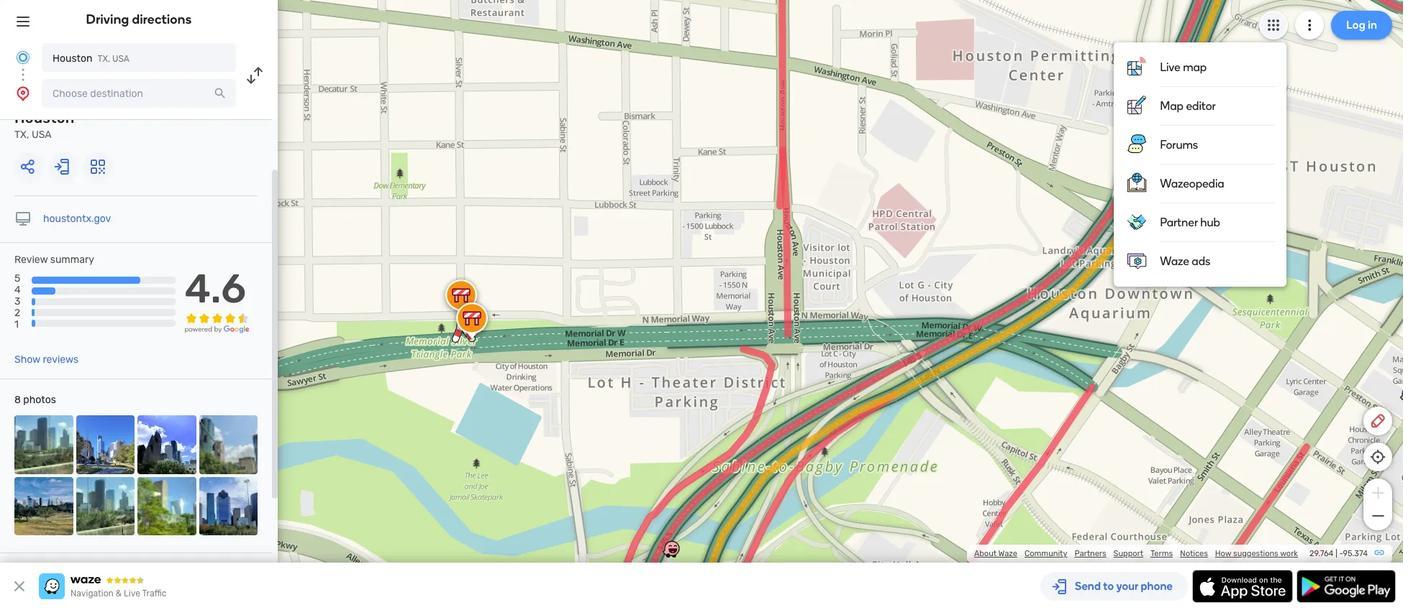 Task type: describe. For each thing, give the bounding box(es) containing it.
0 vertical spatial tx,
[[98, 54, 110, 64]]

x image
[[11, 579, 28, 596]]

houstontx.gov link
[[43, 213, 111, 225]]

&
[[116, 589, 122, 599]]

current location image
[[14, 49, 32, 66]]

navigation
[[71, 589, 114, 599]]

image 6 of houston, houston image
[[76, 478, 135, 536]]

29.764
[[1310, 550, 1334, 559]]

how
[[1215, 550, 1231, 559]]

image 8 of houston, houston image
[[199, 478, 258, 536]]

suggestions
[[1233, 550, 1278, 559]]

5
[[14, 273, 20, 285]]

zoom in image
[[1369, 485, 1387, 502]]

image 7 of houston, houston image
[[137, 478, 196, 536]]

review summary
[[14, 254, 94, 266]]

0 vertical spatial houston tx, usa
[[53, 53, 129, 65]]

how suggestions work link
[[1215, 550, 1298, 559]]

computer image
[[14, 211, 32, 228]]

link image
[[1374, 548, 1385, 559]]

community
[[1025, 550, 1067, 559]]

3
[[14, 296, 20, 308]]

8 photos
[[14, 394, 56, 407]]

about waze community partners support terms notices how suggestions work
[[974, 550, 1298, 559]]

2
[[14, 308, 20, 320]]

driving directions
[[86, 12, 192, 27]]

notices link
[[1180, 550, 1208, 559]]

pencil image
[[1369, 413, 1387, 430]]

traffic
[[142, 589, 167, 599]]

work
[[1280, 550, 1298, 559]]

partners
[[1075, 550, 1106, 559]]

notices
[[1180, 550, 1208, 559]]

0 vertical spatial houston
[[53, 53, 93, 65]]

live
[[124, 589, 140, 599]]

reviews
[[43, 354, 79, 366]]

Choose destination text field
[[42, 79, 236, 108]]

0 horizontal spatial usa
[[32, 129, 52, 141]]

-
[[1339, 550, 1343, 559]]

support link
[[1114, 550, 1143, 559]]

directions
[[132, 12, 192, 27]]

29.764 | -95.374
[[1310, 550, 1368, 559]]

zoom out image
[[1369, 508, 1387, 525]]

image 1 of houston, houston image
[[14, 416, 73, 475]]



Task type: locate. For each thing, give the bounding box(es) containing it.
partners link
[[1075, 550, 1106, 559]]

image 3 of houston, houston image
[[137, 416, 196, 475]]

houstontx.gov
[[43, 213, 111, 225]]

review
[[14, 254, 48, 266]]

terms
[[1151, 550, 1173, 559]]

image 4 of houston, houston image
[[199, 416, 258, 475]]

about
[[974, 550, 997, 559]]

1 horizontal spatial tx,
[[98, 54, 110, 64]]

image 2 of houston, houston image
[[76, 416, 135, 475]]

support
[[1114, 550, 1143, 559]]

1 vertical spatial usa
[[32, 129, 52, 141]]

show reviews
[[14, 354, 79, 366]]

1 vertical spatial tx,
[[14, 129, 29, 141]]

summary
[[50, 254, 94, 266]]

terms link
[[1151, 550, 1173, 559]]

houston right 'current location' icon
[[53, 53, 93, 65]]

community link
[[1025, 550, 1067, 559]]

show
[[14, 354, 40, 366]]

0 horizontal spatial tx,
[[14, 129, 29, 141]]

tx, down driving
[[98, 54, 110, 64]]

location image
[[14, 85, 32, 102]]

tx, down location image
[[14, 129, 29, 141]]

usa up choose destination "text box"
[[112, 54, 129, 64]]

usa down location image
[[32, 129, 52, 141]]

houston
[[53, 53, 93, 65], [14, 109, 74, 127]]

1 horizontal spatial usa
[[112, 54, 129, 64]]

4.6
[[185, 266, 246, 313]]

driving
[[86, 12, 129, 27]]

navigation & live traffic
[[71, 589, 167, 599]]

|
[[1336, 550, 1337, 559]]

5 4 3 2 1
[[14, 273, 21, 331]]

houston tx, usa down location image
[[14, 109, 74, 141]]

tx,
[[98, 54, 110, 64], [14, 129, 29, 141]]

waze
[[998, 550, 1017, 559]]

houston tx, usa
[[53, 53, 129, 65], [14, 109, 74, 141]]

photos
[[23, 394, 56, 407]]

usa
[[112, 54, 129, 64], [32, 129, 52, 141]]

1
[[14, 319, 19, 331]]

95.374
[[1343, 550, 1368, 559]]

4
[[14, 284, 21, 297]]

houston down location image
[[14, 109, 74, 127]]

8
[[14, 394, 21, 407]]

1 vertical spatial houston tx, usa
[[14, 109, 74, 141]]

image 5 of houston, houston image
[[14, 478, 73, 536]]

houston tx, usa down driving
[[53, 53, 129, 65]]

1 vertical spatial houston
[[14, 109, 74, 127]]

about waze link
[[974, 550, 1017, 559]]

0 vertical spatial usa
[[112, 54, 129, 64]]



Task type: vqa. For each thing, say whether or not it's contained in the screenshot.
5
yes



